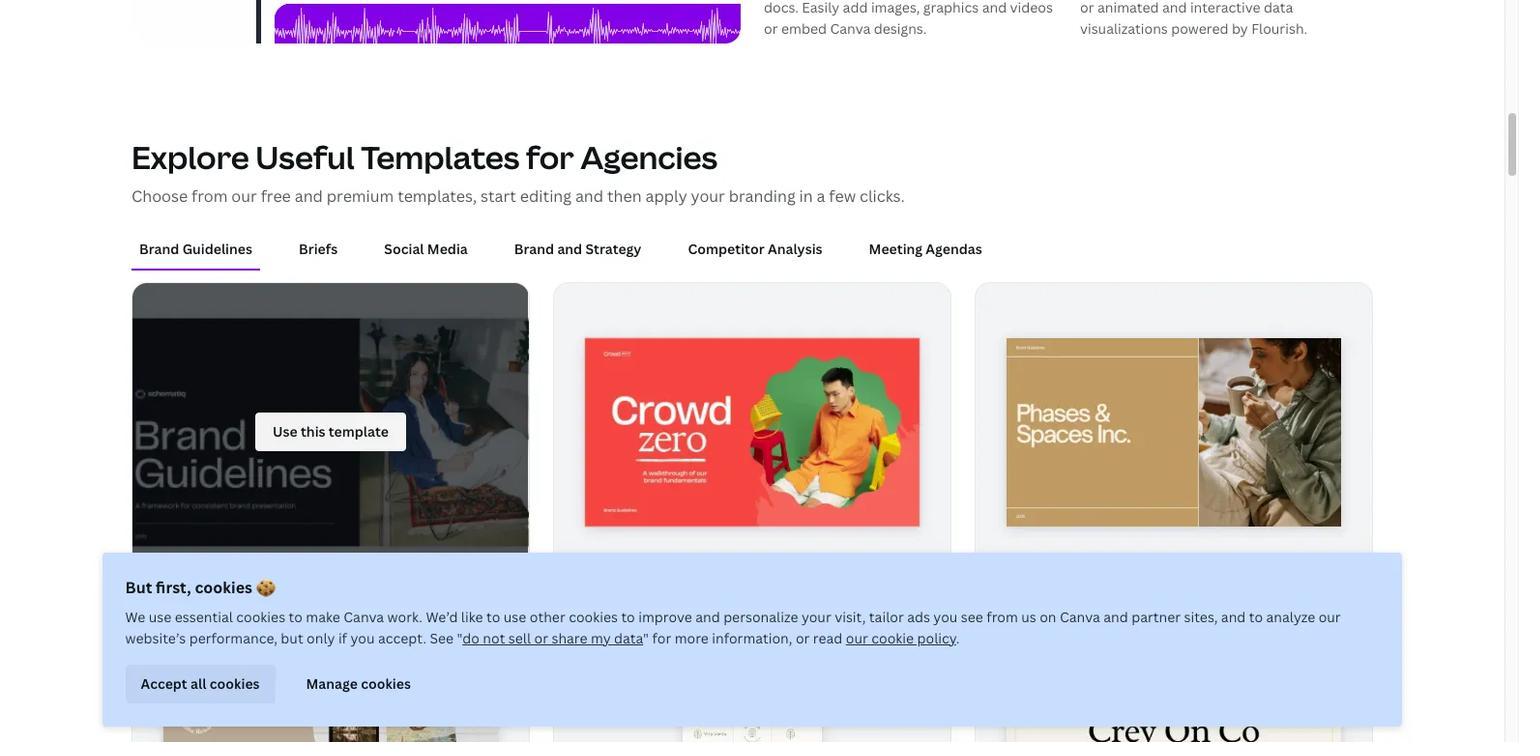 Task type: describe. For each thing, give the bounding box(es) containing it.
cookies down 🍪
[[237, 608, 286, 627]]

2 " from the left
[[644, 630, 650, 648]]

brand and strategy button
[[507, 231, 650, 269]]

share
[[552, 630, 588, 648]]

social media button
[[377, 231, 476, 269]]

brand guidelines and application deck presentation in bright red cobalt bright green chic photocentric frames style image
[[585, 338, 920, 526]]

meeting agendas button
[[861, 231, 990, 269]]

choose
[[132, 186, 188, 207]]

brand for brand and strategy
[[514, 240, 554, 259]]

first,
[[156, 578, 192, 599]]

guidelines
[[182, 240, 252, 259]]

competitor analysis
[[688, 240, 823, 259]]

from inside explore useful templates for agencies choose from our free and premium templates, start editing and then apply your branding in a few clicks.
[[192, 186, 228, 207]]

do not sell or share my data link
[[463, 630, 644, 648]]

website's
[[126, 630, 186, 648]]

performance,
[[190, 630, 278, 648]]

accept
[[141, 675, 188, 693]]

1 horizontal spatial our
[[847, 630, 869, 648]]

1 use from the left
[[149, 608, 172, 627]]

see
[[962, 608, 984, 627]]

brand guidelines
[[139, 240, 252, 259]]

our inside we use essential cookies to make canva work. we'd like to use other cookies to improve and personalize your visit, tailor ads you see from us on canva and partner sites, and to analyze our website's performance, but only if you accept. see "
[[1320, 608, 1342, 627]]

clicks.
[[860, 186, 905, 207]]

our cookie policy link
[[847, 630, 957, 648]]

logo development brand guidelines presentation in beige bronze light brown warm classic style image
[[1007, 677, 1342, 743]]

and right sites,
[[1222, 608, 1247, 627]]

manage
[[307, 675, 358, 693]]

cookie
[[872, 630, 915, 648]]

meeting agendas
[[869, 240, 983, 259]]

1 canva from the left
[[344, 608, 385, 627]]

2 or from the left
[[797, 630, 811, 648]]

but first, cookies 🍪
[[126, 578, 276, 599]]

1 vertical spatial for
[[653, 630, 672, 648]]

all
[[191, 675, 207, 693]]

few
[[829, 186, 856, 207]]

templates,
[[398, 186, 477, 207]]

3 to from the left
[[622, 608, 636, 627]]

like
[[462, 608, 484, 627]]

then
[[607, 186, 642, 207]]

2 use from the left
[[504, 608, 527, 627]]

2 to from the left
[[487, 608, 501, 627]]

apply
[[646, 186, 687, 207]]

and right free
[[295, 186, 323, 207]]

🍪
[[257, 578, 276, 599]]

us
[[1022, 608, 1037, 627]]

essential
[[175, 608, 233, 627]]

analyze
[[1267, 608, 1316, 627]]

data
[[615, 630, 644, 648]]

agencies
[[581, 137, 718, 178]]

explore useful templates for agencies choose from our free and premium templates, start editing and then apply your branding in a few clicks.
[[132, 137, 905, 207]]

and up 'do not sell or share my data " for more information, or read our cookie policy .'
[[696, 608, 721, 627]]

1 to from the left
[[289, 608, 303, 627]]

we'd
[[427, 608, 458, 627]]

free
[[261, 186, 291, 207]]

my
[[591, 630, 612, 648]]

templates
[[361, 137, 520, 178]]

cookies inside manage cookies button
[[361, 675, 411, 693]]

0 vertical spatial you
[[934, 608, 959, 627]]

accept.
[[379, 630, 427, 648]]

1 or from the left
[[535, 630, 549, 648]]

in
[[800, 186, 813, 207]]

cookies up essential
[[195, 578, 253, 599]]

briefs
[[299, 240, 338, 259]]

brand and strategy
[[514, 240, 642, 259]]

a
[[817, 186, 826, 207]]

premium
[[327, 186, 394, 207]]

competitor analysis button
[[680, 231, 831, 269]]

do not sell or share my data " for more information, or read our cookie policy .
[[463, 630, 960, 648]]

do
[[463, 630, 480, 648]]

read
[[814, 630, 843, 648]]

media
[[427, 240, 468, 259]]



Task type: vqa. For each thing, say whether or not it's contained in the screenshot.
Accept.
yes



Task type: locate. For each thing, give the bounding box(es) containing it.
or left read
[[797, 630, 811, 648]]

2 vertical spatial our
[[847, 630, 869, 648]]

make
[[306, 608, 341, 627]]

you right the if
[[351, 630, 375, 648]]

improve
[[639, 608, 693, 627]]

to up but
[[289, 608, 303, 627]]

1 horizontal spatial for
[[653, 630, 672, 648]]

1 horizontal spatial your
[[802, 608, 832, 627]]

for down improve
[[653, 630, 672, 648]]

0 horizontal spatial canva
[[344, 608, 385, 627]]

brand guidelines and application deck presentation in black and white neon pink turquoise bold gradient style image
[[128, 318, 533, 546]]

1 brand from the left
[[139, 240, 179, 259]]

but
[[281, 630, 304, 648]]

your up read
[[802, 608, 832, 627]]

strategy
[[586, 240, 642, 259]]

1 horizontal spatial from
[[987, 608, 1019, 627]]

tailor
[[870, 608, 905, 627]]

canva right on
[[1061, 608, 1101, 627]]

4 to from the left
[[1250, 608, 1264, 627]]

our down 'visit,'
[[847, 630, 869, 648]]

0 horizontal spatial for
[[526, 137, 574, 178]]

competitor
[[688, 240, 765, 259]]

brand down choose
[[139, 240, 179, 259]]

analysis
[[768, 240, 823, 259]]

2 horizontal spatial our
[[1320, 608, 1342, 627]]

1 vertical spatial from
[[987, 608, 1019, 627]]

partner
[[1132, 608, 1182, 627]]

0 horizontal spatial "
[[458, 630, 463, 648]]

our right analyze
[[1320, 608, 1342, 627]]

our inside explore useful templates for agencies choose from our free and premium templates, start editing and then apply your branding in a few clicks.
[[232, 186, 257, 207]]

work.
[[388, 608, 423, 627]]

1 horizontal spatial you
[[934, 608, 959, 627]]

more
[[675, 630, 709, 648]]

0 horizontal spatial use
[[149, 608, 172, 627]]

0 vertical spatial your
[[691, 186, 725, 207]]

" right see
[[458, 630, 463, 648]]

cookies
[[195, 578, 253, 599], [237, 608, 286, 627], [569, 608, 619, 627], [210, 675, 260, 693], [361, 675, 411, 693]]

our
[[232, 186, 257, 207], [1320, 608, 1342, 627], [847, 630, 869, 648]]

1 horizontal spatial brand
[[514, 240, 554, 259]]

branding
[[729, 186, 796, 207]]

from left us
[[987, 608, 1019, 627]]

visit,
[[835, 608, 867, 627]]

manage cookies
[[307, 675, 411, 693]]

cookies up my in the left bottom of the page
[[569, 608, 619, 627]]

your inside explore useful templates for agencies choose from our free and premium templates, start editing and then apply your branding in a few clicks.
[[691, 186, 725, 207]]

2 brand from the left
[[514, 240, 554, 259]]

and left partner
[[1104, 608, 1129, 627]]

" down improve
[[644, 630, 650, 648]]

1 " from the left
[[458, 630, 463, 648]]

" inside we use essential cookies to make canva work. we'd like to use other cookies to improve and personalize your visit, tailor ads you see from us on canva and partner sites, and to analyze our website's performance, but only if you accept. see "
[[458, 630, 463, 648]]

cookies right all
[[210, 675, 260, 693]]

1 vertical spatial you
[[351, 630, 375, 648]]

brand guidelines button
[[132, 231, 260, 269]]

canva up the if
[[344, 608, 385, 627]]

personalize
[[724, 608, 799, 627]]

manage cookies button
[[291, 666, 427, 704]]

for up the editing
[[526, 137, 574, 178]]

and left then at the left top of the page
[[575, 186, 604, 207]]

brand guidelines and application deck presentation in cream beige black warm & modern style image
[[1007, 338, 1342, 526]]

0 vertical spatial our
[[232, 186, 257, 207]]

from inside we use essential cookies to make canva work. we'd like to use other cookies to improve and personalize your visit, tailor ads you see from us on canva and partner sites, and to analyze our website's performance, but only if you accept. see "
[[987, 608, 1019, 627]]

for
[[526, 137, 574, 178], [653, 630, 672, 648]]

from
[[192, 186, 228, 207], [987, 608, 1019, 627]]

use
[[149, 608, 172, 627], [504, 608, 527, 627]]

.
[[957, 630, 960, 648]]

on
[[1041, 608, 1057, 627]]

accept all cookies button
[[126, 666, 276, 704]]

use up website's
[[149, 608, 172, 627]]

0 vertical spatial for
[[526, 137, 574, 178]]

accept all cookies
[[141, 675, 260, 693]]

or right sell
[[535, 630, 549, 648]]

1 vertical spatial your
[[802, 608, 832, 627]]

sites,
[[1185, 608, 1219, 627]]

your inside we use essential cookies to make canva work. we'd like to use other cookies to improve and personalize your visit, tailor ads you see from us on canva and partner sites, and to analyze our website's performance, but only if you accept. see "
[[802, 608, 832, 627]]

to
[[289, 608, 303, 627], [487, 608, 501, 627], [622, 608, 636, 627], [1250, 608, 1264, 627]]

your right apply
[[691, 186, 725, 207]]

other
[[530, 608, 566, 627]]

1 horizontal spatial "
[[644, 630, 650, 648]]

to right like
[[487, 608, 501, 627]]

"
[[458, 630, 463, 648], [644, 630, 650, 648]]

green simple structured lines health and wellness brand board image
[[683, 653, 823, 743]]

and
[[295, 186, 323, 207], [575, 186, 604, 207], [558, 240, 583, 259], [696, 608, 721, 627], [1104, 608, 1129, 627], [1222, 608, 1247, 627]]

start
[[481, 186, 516, 207]]

0 horizontal spatial from
[[192, 186, 228, 207]]

information,
[[713, 630, 793, 648]]

you up policy
[[934, 608, 959, 627]]

agendas
[[926, 240, 983, 259]]

1 horizontal spatial or
[[797, 630, 811, 648]]

not
[[484, 630, 506, 648]]

editing
[[520, 186, 572, 207]]

0 horizontal spatial you
[[351, 630, 375, 648]]

meeting
[[869, 240, 923, 259]]

1 vertical spatial our
[[1320, 608, 1342, 627]]

to up "data"
[[622, 608, 636, 627]]

we use essential cookies to make canva work. we'd like to use other cookies to improve and personalize your visit, tailor ads you see from us on canva and partner sites, and to analyze our website's performance, but only if you accept. see "
[[126, 608, 1342, 648]]

cookies down the accept.
[[361, 675, 411, 693]]

only
[[307, 630, 336, 648]]

we
[[126, 608, 146, 627]]

but
[[126, 578, 153, 599]]

social media
[[384, 240, 468, 259]]

brand for brand guidelines
[[139, 240, 179, 259]]

0 horizontal spatial or
[[535, 630, 549, 648]]

social
[[384, 240, 424, 259]]

cookies inside accept all cookies button
[[210, 675, 260, 693]]

briefs button
[[291, 231, 346, 269]]

brand down the editing
[[514, 240, 554, 259]]

to left analyze
[[1250, 608, 1264, 627]]

our left free
[[232, 186, 257, 207]]

1 horizontal spatial use
[[504, 608, 527, 627]]

useful
[[256, 137, 355, 178]]

ads
[[908, 608, 931, 627]]

for inside explore useful templates for agencies choose from our free and premium templates, start editing and then apply your branding in a few clicks.
[[526, 137, 574, 178]]

02-agency (4) image
[[132, 0, 741, 44]]

canva
[[344, 608, 385, 627], [1061, 608, 1101, 627]]

sell
[[509, 630, 532, 648]]

0 horizontal spatial our
[[232, 186, 257, 207]]

if
[[339, 630, 348, 648]]

light brown beige modern scrapbook travel brand guidelines presentation image
[[163, 677, 498, 743]]

your
[[691, 186, 725, 207], [802, 608, 832, 627]]

explore
[[132, 137, 249, 178]]

see
[[430, 630, 454, 648]]

1 horizontal spatial canva
[[1061, 608, 1101, 627]]

and left strategy
[[558, 240, 583, 259]]

0 horizontal spatial brand
[[139, 240, 179, 259]]

from down explore
[[192, 186, 228, 207]]

0 horizontal spatial your
[[691, 186, 725, 207]]

use up sell
[[504, 608, 527, 627]]

or
[[535, 630, 549, 648], [797, 630, 811, 648]]

2 canva from the left
[[1061, 608, 1101, 627]]

and inside brand and strategy button
[[558, 240, 583, 259]]

policy
[[918, 630, 957, 648]]

0 vertical spatial from
[[192, 186, 228, 207]]

you
[[934, 608, 959, 627], [351, 630, 375, 648]]



